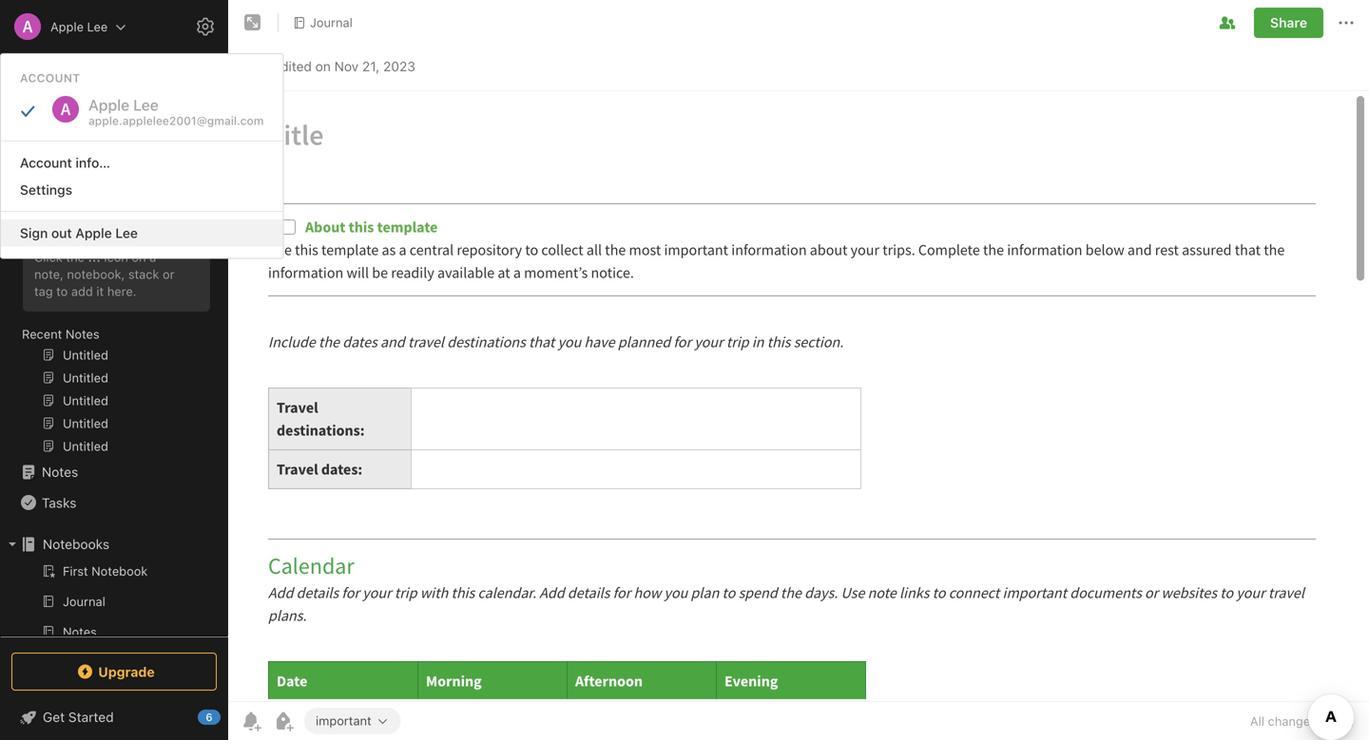 Task type: locate. For each thing, give the bounding box(es) containing it.
Help and Learning task checklist field
[[0, 703, 228, 733]]

0 vertical spatial notes
[[65, 327, 100, 341]]

settings
[[20, 182, 72, 198]]

here.
[[107, 284, 136, 298]]

account for account info…
[[20, 155, 72, 171]]

home
[[42, 156, 78, 172]]

nov
[[334, 58, 359, 74]]

on inside note window element
[[315, 58, 331, 74]]

Note Editor text field
[[228, 91, 1370, 702]]

share button
[[1254, 8, 1324, 38]]

notes
[[65, 327, 100, 341], [42, 465, 78, 480]]

1 horizontal spatial lee
[[115, 225, 138, 241]]

apple up ...
[[75, 225, 112, 241]]

home link
[[0, 149, 228, 180]]

0 horizontal spatial lee
[[87, 19, 108, 34]]

notes up 'tasks'
[[42, 465, 78, 480]]

lee right "first"
[[115, 225, 138, 241]]

add a reminder image
[[240, 710, 262, 733]]

group containing add your first shortcut
[[0, 210, 220, 465]]

apple
[[50, 19, 84, 34], [75, 225, 112, 241]]

sign out apple lee link
[[1, 220, 283, 247]]

tree
[[0, 149, 228, 741]]

1 vertical spatial notes
[[42, 465, 78, 480]]

notes link
[[0, 457, 220, 488]]

all changes saved
[[1251, 715, 1354, 729]]

1 vertical spatial lee
[[115, 225, 138, 241]]

0 vertical spatial on
[[315, 58, 331, 74]]

on left nov at left
[[315, 58, 331, 74]]

0 vertical spatial account
[[20, 71, 80, 85]]

0 vertical spatial apple
[[50, 19, 84, 34]]

recent
[[22, 327, 62, 341]]

account for account
[[20, 71, 80, 85]]

on
[[315, 58, 331, 74], [132, 250, 146, 264]]

Search text field
[[25, 55, 204, 89]]

shortcuts
[[43, 187, 103, 203]]

1 account from the top
[[20, 71, 80, 85]]

icon on a note, notebook, stack or tag to add it here.
[[34, 250, 175, 298]]

0 vertical spatial lee
[[87, 19, 108, 34]]

tasks
[[42, 495, 76, 511]]

all
[[1251, 715, 1265, 729]]

1 vertical spatial apple
[[75, 225, 112, 241]]

on left the a
[[132, 250, 146, 264]]

1 vertical spatial group
[[0, 560, 220, 682]]

2 account from the top
[[20, 155, 72, 171]]

account up new
[[20, 71, 80, 85]]

apple lee
[[50, 19, 108, 34]]

account up settings
[[20, 155, 72, 171]]

2023
[[383, 58, 416, 74]]

add your first shortcut
[[34, 228, 168, 243]]

journal button
[[286, 10, 359, 36]]

...
[[88, 250, 101, 264]]

account inside account info… link
[[20, 155, 72, 171]]

0 vertical spatial group
[[0, 210, 220, 465]]

tag
[[34, 284, 53, 298]]

recent notes
[[22, 327, 100, 341]]

more actions image
[[1335, 11, 1358, 34]]

lee up search text field
[[87, 19, 108, 34]]

note,
[[34, 267, 64, 281]]

notebook,
[[67, 267, 125, 281]]

on inside icon on a note, notebook, stack or tag to add it here.
[[132, 250, 146, 264]]

new button
[[11, 100, 217, 134]]

lee inside field
[[87, 19, 108, 34]]

1 vertical spatial account
[[20, 155, 72, 171]]

changes
[[1268, 715, 1317, 729]]

shortcuts button
[[0, 180, 220, 210]]

1 horizontal spatial on
[[315, 58, 331, 74]]

lee inside the dropdown list menu
[[115, 225, 138, 241]]

apple up search text field
[[50, 19, 84, 34]]

account
[[20, 71, 80, 85], [20, 155, 72, 171]]

1 vertical spatial on
[[132, 250, 146, 264]]

notes inside "link"
[[42, 465, 78, 480]]

notes inside group
[[65, 327, 100, 341]]

None search field
[[25, 55, 204, 89]]

lee
[[87, 19, 108, 34], [115, 225, 138, 241]]

sign out apple lee
[[20, 225, 138, 241]]

group
[[0, 210, 220, 465], [0, 560, 220, 682]]

edited
[[273, 58, 312, 74]]

stack
[[128, 267, 159, 281]]

notes right recent
[[65, 327, 100, 341]]

to
[[56, 284, 68, 298]]

shortcut
[[118, 228, 168, 243]]

get
[[43, 710, 65, 726]]

0 horizontal spatial on
[[132, 250, 146, 264]]

1 group from the top
[[0, 210, 220, 465]]



Task type: vqa. For each thing, say whether or not it's contained in the screenshot.
or
yes



Task type: describe. For each thing, give the bounding box(es) containing it.
tasks button
[[0, 488, 220, 518]]

add
[[34, 228, 58, 243]]

your
[[61, 228, 87, 243]]

important button
[[304, 709, 401, 735]]

account info… link
[[1, 149, 283, 176]]

important
[[316, 714, 372, 729]]

or
[[163, 267, 175, 281]]

click the ...
[[34, 250, 101, 264]]

out
[[51, 225, 72, 241]]

notebooks
[[43, 537, 109, 553]]

icon
[[104, 250, 128, 264]]

the
[[66, 250, 85, 264]]

journal
[[310, 15, 353, 30]]

click to collapse image
[[221, 706, 235, 729]]

note window element
[[228, 0, 1370, 741]]

started
[[68, 710, 114, 726]]

expand notebooks image
[[5, 537, 20, 553]]

sign
[[20, 225, 48, 241]]

settings link
[[1, 176, 283, 204]]

tree containing home
[[0, 149, 228, 741]]

first
[[91, 228, 114, 243]]

new
[[42, 109, 69, 125]]

More actions field
[[1335, 8, 1358, 38]]

add
[[71, 284, 93, 298]]

share
[[1271, 15, 1308, 30]]

get started
[[43, 710, 114, 726]]

dropdown list menu
[[1, 133, 283, 247]]

last edited on nov 21, 2023
[[243, 58, 416, 74]]

settings image
[[194, 15, 217, 38]]

saved
[[1321, 715, 1354, 729]]

click
[[34, 250, 63, 264]]

upgrade
[[98, 665, 155, 680]]

Account field
[[0, 8, 127, 46]]

it
[[96, 284, 104, 298]]

expand note image
[[242, 11, 264, 34]]

apple inside the dropdown list menu
[[75, 225, 112, 241]]

add tag image
[[272, 710, 295, 733]]

a
[[149, 250, 156, 264]]

2 group from the top
[[0, 560, 220, 682]]

apple inside field
[[50, 19, 84, 34]]

upgrade button
[[11, 653, 217, 691]]

important Tag actions field
[[372, 715, 390, 729]]

account info…
[[20, 155, 110, 171]]

6
[[206, 712, 213, 724]]

21,
[[362, 58, 380, 74]]

info…
[[76, 155, 110, 171]]

last
[[243, 58, 270, 74]]

notebooks link
[[0, 530, 220, 560]]



